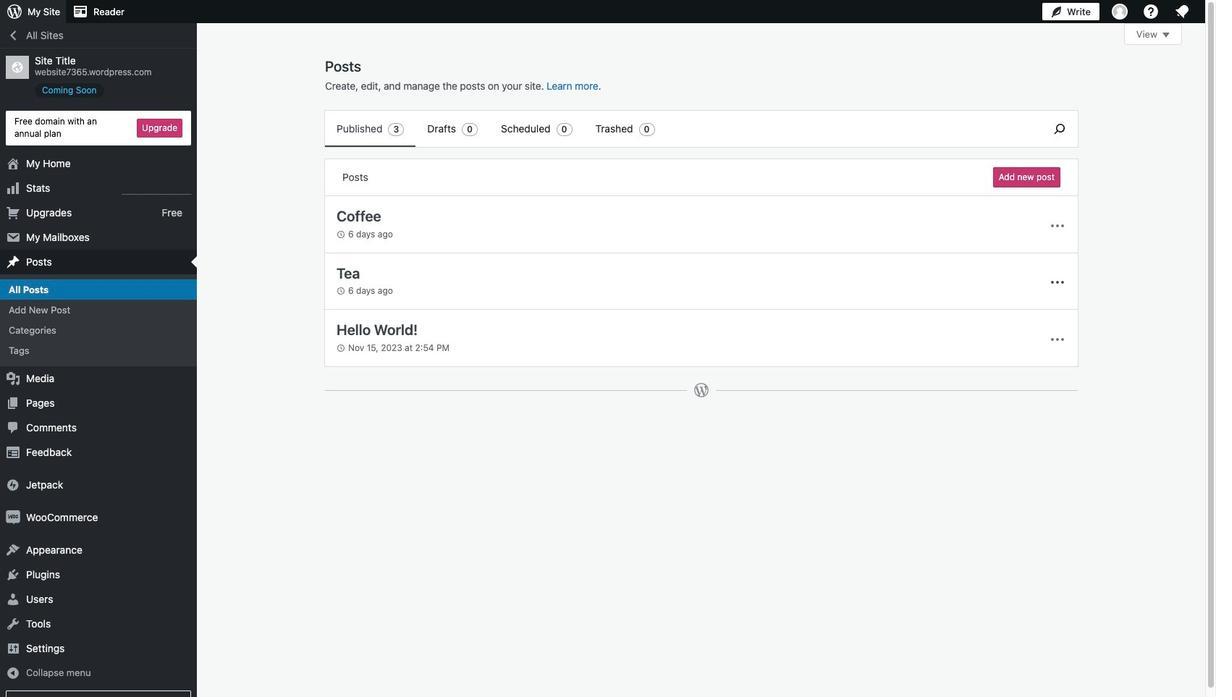 Task type: vqa. For each thing, say whether or not it's contained in the screenshot.
'OPEN SEARCH' image
yes



Task type: describe. For each thing, give the bounding box(es) containing it.
my profile image
[[1113, 4, 1129, 20]]

manage your notifications image
[[1174, 3, 1192, 20]]

closed image
[[1163, 33, 1171, 38]]

2 toggle menu image from the top
[[1050, 274, 1067, 291]]

highest hourly views 0 image
[[122, 185, 191, 195]]



Task type: locate. For each thing, give the bounding box(es) containing it.
toggle menu image
[[1050, 217, 1067, 235], [1050, 274, 1067, 291], [1050, 331, 1067, 348]]

open search image
[[1042, 120, 1079, 138]]

1 toggle menu image from the top
[[1050, 217, 1067, 235]]

help image
[[1143, 3, 1160, 20]]

3 toggle menu image from the top
[[1050, 331, 1067, 348]]

img image
[[6, 478, 20, 493], [6, 511, 20, 525]]

2 img image from the top
[[6, 511, 20, 525]]

2 vertical spatial toggle menu image
[[1050, 331, 1067, 348]]

1 vertical spatial img image
[[6, 511, 20, 525]]

1 img image from the top
[[6, 478, 20, 493]]

1 vertical spatial toggle menu image
[[1050, 274, 1067, 291]]

0 vertical spatial toggle menu image
[[1050, 217, 1067, 235]]

menu
[[325, 111, 1035, 147]]

None search field
[[1042, 111, 1079, 147]]

0 vertical spatial img image
[[6, 478, 20, 493]]

main content
[[325, 23, 1183, 413]]



